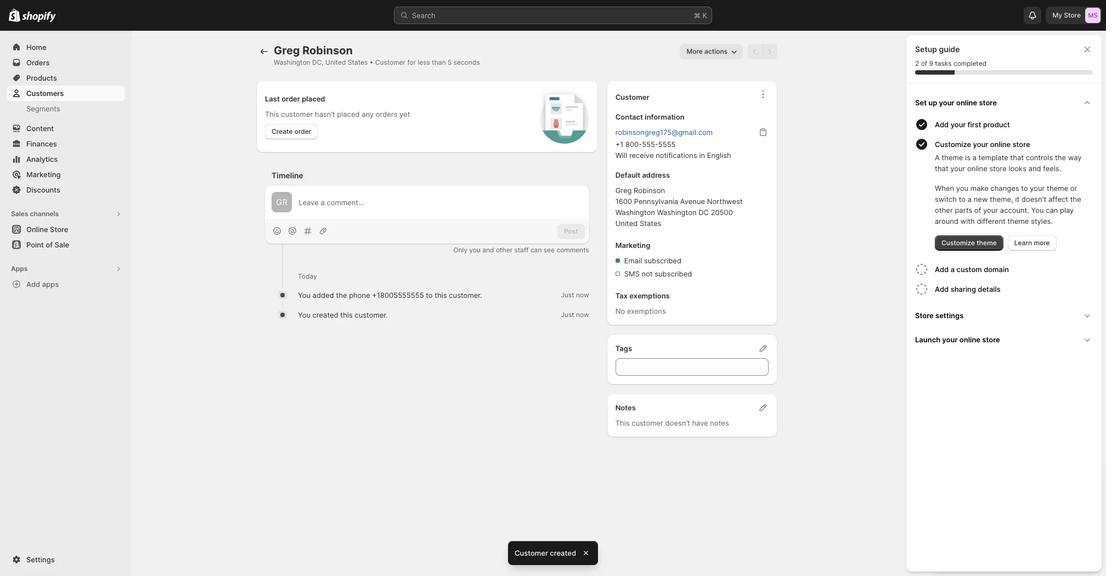 Task type: locate. For each thing, give the bounding box(es) containing it.
store
[[1064, 11, 1081, 19], [50, 225, 68, 234], [915, 311, 934, 320]]

2 vertical spatial of
[[46, 240, 53, 249]]

united down 1600
[[615, 219, 638, 228]]

1 horizontal spatial the
[[1055, 153, 1066, 162]]

customer for customer created
[[515, 549, 548, 557]]

created for you
[[313, 311, 338, 320]]

1 vertical spatial customer
[[632, 419, 663, 427]]

affect
[[1049, 195, 1068, 204]]

2 just now from the top
[[561, 311, 589, 319]]

this down notes
[[615, 419, 630, 427]]

comments
[[557, 246, 589, 254]]

2 now from the top
[[576, 311, 589, 319]]

sales channels
[[11, 210, 59, 218]]

avatar with initials g r image
[[272, 192, 292, 213]]

robinson inside greg robinson washington dc, united states • customer for less than 5 seconds
[[302, 44, 353, 57]]

online down settings
[[960, 335, 981, 344]]

avenue
[[680, 197, 705, 206]]

other inside when you make changes to your theme or switch to a new theme, it doesn't affect the other parts of your account. you can play around with different theme styles.
[[935, 206, 953, 215]]

learn more link
[[1008, 235, 1057, 251]]

a left new
[[968, 195, 972, 204]]

of inside when you make changes to your theme or switch to a new theme, it doesn't affect the other parts of your account. you can play around with different theme styles.
[[974, 206, 981, 215]]

0 horizontal spatial customer
[[281, 110, 313, 119]]

email
[[624, 256, 642, 265]]

0 horizontal spatial robinson
[[302, 44, 353, 57]]

a theme is a template that controls the way that your online store looks and feels.
[[935, 153, 1082, 173]]

customize your online store element
[[913, 152, 1097, 251]]

add down the up
[[935, 120, 949, 129]]

you added the phone +18005555555 to this customer.
[[298, 291, 482, 300]]

0 vertical spatial a
[[973, 153, 977, 162]]

0 vertical spatial of
[[921, 59, 927, 67]]

0 vertical spatial customize
[[935, 140, 971, 149]]

add inside add a custom domain button
[[935, 265, 949, 274]]

1 vertical spatial the
[[1070, 195, 1081, 204]]

no exemptions
[[615, 307, 666, 315]]

order right create at top
[[294, 127, 311, 136]]

add inside add apps "button"
[[26, 280, 40, 289]]

you down today
[[298, 311, 311, 320]]

exemptions for no exemptions
[[627, 307, 666, 315]]

greg inside greg robinson washington dc, united states • customer for less than 5 seconds
[[274, 44, 300, 57]]

other down switch
[[935, 206, 953, 215]]

0 horizontal spatial customer.
[[355, 311, 388, 320]]

theme up affect
[[1047, 184, 1068, 193]]

new
[[974, 195, 988, 204]]

next image
[[764, 46, 775, 57]]

1 horizontal spatial created
[[550, 549, 576, 557]]

1 horizontal spatial customer
[[632, 419, 663, 427]]

now left tax at the right
[[576, 291, 589, 299]]

products
[[26, 74, 57, 82]]

placed left any
[[337, 110, 360, 119]]

pennsylvania
[[634, 197, 678, 206]]

now for you added the phone +18005555555 to this customer.
[[576, 291, 589, 299]]

0 horizontal spatial states
[[348, 58, 368, 66]]

dc,
[[312, 58, 324, 66]]

you left make
[[956, 184, 969, 193]]

store up the sale
[[50, 225, 68, 234]]

1 horizontal spatial this
[[435, 291, 447, 300]]

theme down account.
[[1008, 217, 1029, 226]]

customize down with
[[942, 239, 975, 247]]

the up feels.
[[1055, 153, 1066, 162]]

add inside add sharing details button
[[935, 285, 949, 294]]

1 horizontal spatial you
[[956, 184, 969, 193]]

dc
[[699, 208, 709, 217]]

settings
[[26, 555, 55, 564]]

0 horizontal spatial that
[[935, 164, 948, 173]]

+1
[[615, 140, 623, 149]]

1 vertical spatial customize
[[942, 239, 975, 247]]

last order placed
[[265, 94, 325, 103]]

2 vertical spatial the
[[336, 291, 347, 300]]

this down last
[[265, 110, 279, 119]]

1 horizontal spatial washington
[[615, 208, 655, 217]]

states
[[348, 58, 368, 66], [640, 219, 661, 228]]

you
[[956, 184, 969, 193], [469, 246, 481, 254]]

0 horizontal spatial to
[[426, 291, 433, 300]]

2 horizontal spatial of
[[974, 206, 981, 215]]

post button
[[557, 224, 585, 239]]

robinson for greg robinson 1600 pennsylvania avenue northwest washington washington dc 20500 united states
[[634, 186, 665, 195]]

1 vertical spatial order
[[294, 127, 311, 136]]

this for this customer doesn't have notes
[[615, 419, 630, 427]]

shopify image
[[22, 11, 56, 22]]

1 just now from the top
[[561, 291, 589, 299]]

add for add a custom domain
[[935, 265, 949, 274]]

add apps button
[[7, 277, 125, 292]]

subscribed down the email subscribed
[[655, 269, 692, 278]]

1 horizontal spatial united
[[615, 219, 638, 228]]

just now left no
[[561, 311, 589, 319]]

⌘
[[694, 11, 701, 20]]

None text field
[[615, 358, 769, 376]]

launch your online store
[[915, 335, 1000, 344]]

order inside button
[[294, 127, 311, 136]]

0 vertical spatial united
[[325, 58, 346, 66]]

2 vertical spatial customer
[[515, 549, 548, 557]]

1 horizontal spatial states
[[640, 219, 661, 228]]

of right 2
[[921, 59, 927, 67]]

store down add your first product button
[[1013, 140, 1030, 149]]

marketing up the email
[[615, 241, 650, 250]]

0 vertical spatial greg
[[274, 44, 300, 57]]

doesn't
[[665, 419, 690, 427]]

you down doesn't
[[1031, 206, 1044, 215]]

0 horizontal spatial placed
[[302, 94, 325, 103]]

to up parts
[[959, 195, 966, 204]]

the down or
[[1070, 195, 1081, 204]]

add a custom domain
[[935, 265, 1009, 274]]

settings link
[[7, 552, 125, 567]]

2 vertical spatial a
[[951, 265, 955, 274]]

my store
[[1053, 11, 1081, 19]]

1 vertical spatial to
[[959, 195, 966, 204]]

store up launch
[[915, 311, 934, 320]]

1 vertical spatial this
[[615, 419, 630, 427]]

2 vertical spatial you
[[298, 311, 311, 320]]

your inside a theme is a template that controls the way that your online store looks and feels.
[[950, 164, 965, 173]]

can left see
[[531, 246, 542, 254]]

0 vertical spatial exemptions
[[630, 291, 670, 300]]

1 vertical spatial subscribed
[[655, 269, 692, 278]]

0 horizontal spatial store
[[50, 225, 68, 234]]

+18005555555
[[372, 291, 424, 300]]

exemptions down tax exemptions
[[627, 307, 666, 315]]

that up looks on the right top
[[1010, 153, 1024, 162]]

just now down comments at the top of the page
[[561, 291, 589, 299]]

customer down notes
[[632, 419, 663, 427]]

robinson up dc,
[[302, 44, 353, 57]]

1 vertical spatial customer
[[615, 93, 649, 102]]

1 vertical spatial exemptions
[[627, 307, 666, 315]]

you inside when you make changes to your theme or switch to a new theme, it doesn't affect the other parts of your account. you can play around with different theme styles.
[[956, 184, 969, 193]]

store right my
[[1064, 11, 1081, 19]]

this customer hasn't placed any orders yet
[[265, 110, 410, 119]]

timeline
[[272, 171, 303, 180]]

that
[[1010, 153, 1024, 162], [935, 164, 948, 173]]

can inside when you make changes to your theme or switch to a new theme, it doesn't affect the other parts of your account. you can play around with different theme styles.
[[1046, 206, 1058, 215]]

states down pennsylvania at the right
[[640, 219, 661, 228]]

in
[[699, 151, 705, 160]]

1 vertical spatial marketing
[[615, 241, 650, 250]]

other left staff
[[496, 246, 513, 254]]

placed up hasn't
[[302, 94, 325, 103]]

sale
[[55, 240, 69, 249]]

united right dc,
[[325, 58, 346, 66]]

greg up 1600
[[615, 186, 632, 195]]

0 vertical spatial now
[[576, 291, 589, 299]]

greg inside greg robinson 1600 pennsylvania avenue northwest washington washington dc 20500 united states
[[615, 186, 632, 195]]

online store link
[[7, 222, 125, 237]]

customer inside greg robinson washington dc, united states • customer for less than 5 seconds
[[375, 58, 406, 66]]

1 horizontal spatial store
[[915, 311, 934, 320]]

k
[[703, 11, 707, 20]]

add inside add your first product button
[[935, 120, 949, 129]]

theme down different
[[977, 239, 997, 247]]

the left phone
[[336, 291, 347, 300]]

1 vertical spatial a
[[968, 195, 972, 204]]

discounts link
[[7, 182, 125, 198]]

products link
[[7, 70, 125, 86]]

0 horizontal spatial greg
[[274, 44, 300, 57]]

customers link
[[7, 86, 125, 101]]

only
[[453, 246, 467, 254]]

and right only
[[482, 246, 494, 254]]

0 vertical spatial other
[[935, 206, 953, 215]]

a left custom
[[951, 265, 955, 274]]

customize for customize your online store
[[935, 140, 971, 149]]

my store image
[[1085, 8, 1101, 23]]

washington down 1600
[[615, 208, 655, 217]]

2
[[915, 59, 919, 67]]

1 vertical spatial created
[[550, 549, 576, 557]]

store inside setup guide dialog
[[915, 311, 934, 320]]

product
[[983, 120, 1010, 129]]

learn
[[1014, 239, 1032, 247]]

customer
[[375, 58, 406, 66], [615, 93, 649, 102], [515, 549, 548, 557]]

and down controls
[[1029, 164, 1041, 173]]

customer. down only
[[449, 291, 482, 300]]

0 horizontal spatial of
[[46, 240, 53, 249]]

0 vertical spatial subscribed
[[644, 256, 681, 265]]

to right the +18005555555
[[426, 291, 433, 300]]

add left the apps
[[26, 280, 40, 289]]

domain
[[984, 265, 1009, 274]]

your right launch
[[942, 335, 958, 344]]

1 vertical spatial greg
[[615, 186, 632, 195]]

online store
[[26, 225, 68, 234]]

0 horizontal spatial you
[[469, 246, 481, 254]]

northwest
[[707, 197, 743, 206]]

this down phone
[[340, 311, 353, 320]]

0 vertical spatial that
[[1010, 153, 1024, 162]]

1 horizontal spatial customer
[[515, 549, 548, 557]]

add a custom domain button
[[935, 260, 1097, 279]]

that down a
[[935, 164, 948, 173]]

around
[[935, 217, 959, 226]]

of inside 'point of sale' link
[[46, 240, 53, 249]]

just left no
[[561, 311, 574, 319]]

discounts
[[26, 185, 60, 194]]

or
[[1070, 184, 1077, 193]]

customize up is
[[935, 140, 971, 149]]

2 horizontal spatial customer
[[615, 93, 649, 102]]

to
[[1021, 184, 1028, 193], [959, 195, 966, 204], [426, 291, 433, 300]]

0 vertical spatial customer
[[375, 58, 406, 66]]

store for my store
[[1064, 11, 1081, 19]]

previous image
[[750, 46, 760, 57]]

add right mark add a custom domain as done image
[[935, 265, 949, 274]]

subscribed up sms not subscribed
[[644, 256, 681, 265]]

created
[[313, 311, 338, 320], [550, 549, 576, 557]]

united
[[325, 58, 346, 66], [615, 219, 638, 228]]

robinson for greg robinson washington dc, united states • customer for less than 5 seconds
[[302, 44, 353, 57]]

1 vertical spatial placed
[[337, 110, 360, 119]]

⌘ k
[[694, 11, 707, 20]]

set up your online store
[[915, 98, 997, 107]]

of left the sale
[[46, 240, 53, 249]]

states left the •
[[348, 58, 368, 66]]

the inside a theme is a template that controls the way that your online store looks and feels.
[[1055, 153, 1066, 162]]

0 vertical spatial customer
[[281, 110, 313, 119]]

you left the added
[[298, 291, 311, 300]]

states inside greg robinson 1600 pennsylvania avenue northwest washington washington dc 20500 united states
[[640, 219, 661, 228]]

setup guide dialog
[[906, 35, 1102, 572]]

the
[[1055, 153, 1066, 162], [1070, 195, 1081, 204], [336, 291, 347, 300]]

washington
[[274, 58, 310, 66], [615, 208, 655, 217], [657, 208, 697, 217]]

order right last
[[282, 94, 300, 103]]

a inside when you make changes to your theme or switch to a new theme, it doesn't affect the other parts of your account. you can play around with different theme styles.
[[968, 195, 972, 204]]

add sharing details
[[935, 285, 1001, 294]]

1 vertical spatial you
[[298, 291, 311, 300]]

receive
[[629, 151, 654, 160]]

0 vertical spatial store
[[1064, 11, 1081, 19]]

robinson up pennsylvania at the right
[[634, 186, 665, 195]]

can down affect
[[1046, 206, 1058, 215]]

your up doesn't
[[1030, 184, 1045, 193]]

less
[[418, 58, 430, 66]]

add right mark add sharing details as done icon
[[935, 285, 949, 294]]

•
[[370, 58, 373, 66]]

order for last
[[282, 94, 300, 103]]

800-
[[625, 140, 642, 149]]

0 horizontal spatial washington
[[274, 58, 310, 66]]

a right is
[[973, 153, 977, 162]]

0 vertical spatial states
[[348, 58, 368, 66]]

0 horizontal spatial marketing
[[26, 170, 61, 179]]

your up template
[[973, 140, 988, 149]]

0 vertical spatial just now
[[561, 291, 589, 299]]

0 horizontal spatial other
[[496, 246, 513, 254]]

just now for you created this customer.
[[561, 311, 589, 319]]

0 horizontal spatial can
[[531, 246, 542, 254]]

theme,
[[990, 195, 1013, 204]]

tags
[[615, 344, 632, 353]]

this right the +18005555555
[[435, 291, 447, 300]]

can
[[1046, 206, 1058, 215], [531, 246, 542, 254]]

robinson inside greg robinson 1600 pennsylvania avenue northwest washington washington dc 20500 united states
[[634, 186, 665, 195]]

just for you added the phone +18005555555 to this customer.
[[561, 291, 574, 299]]

0 vertical spatial to
[[1021, 184, 1028, 193]]

1 horizontal spatial to
[[959, 195, 966, 204]]

just now for you added the phone +18005555555 to this customer.
[[561, 291, 589, 299]]

0 vertical spatial placed
[[302, 94, 325, 103]]

added
[[313, 291, 334, 300]]

0 horizontal spatial created
[[313, 311, 338, 320]]

0 horizontal spatial this
[[340, 311, 353, 320]]

0 horizontal spatial customer
[[375, 58, 406, 66]]

0 horizontal spatial a
[[951, 265, 955, 274]]

customer down last order placed
[[281, 110, 313, 119]]

more actions
[[687, 47, 728, 55]]

today
[[298, 272, 317, 281]]

you for only
[[469, 246, 481, 254]]

greg robinson washington dc, united states • customer for less than 5 seconds
[[274, 44, 480, 66]]

setup guide
[[915, 44, 960, 54]]

2 horizontal spatial the
[[1070, 195, 1081, 204]]

0 vertical spatial the
[[1055, 153, 1066, 162]]

1 vertical spatial states
[[640, 219, 661, 228]]

a
[[935, 153, 940, 162]]

order for create
[[294, 127, 311, 136]]

of down new
[[974, 206, 981, 215]]

washington down avenue
[[657, 208, 697, 217]]

placed
[[302, 94, 325, 103], [337, 110, 360, 119]]

just down comments at the top of the page
[[561, 291, 574, 299]]

robinsongreg175@gmail.com
[[615, 128, 713, 137]]

1 vertical spatial just
[[561, 311, 574, 319]]

add for add sharing details
[[935, 285, 949, 294]]

0 horizontal spatial united
[[325, 58, 346, 66]]

0 vertical spatial robinson
[[302, 44, 353, 57]]

0 vertical spatial this
[[265, 110, 279, 119]]

more
[[687, 47, 703, 55]]

to up doesn't
[[1021, 184, 1028, 193]]

marketing up discounts
[[26, 170, 61, 179]]

customer. down phone
[[355, 311, 388, 320]]

1 just from the top
[[561, 291, 574, 299]]

theme right a
[[942, 153, 963, 162]]

1 now from the top
[[576, 291, 589, 299]]

0 horizontal spatial the
[[336, 291, 347, 300]]

+1 800-555-5555 will receive notifications in english
[[615, 140, 731, 160]]

2 just from the top
[[561, 311, 574, 319]]

store down template
[[990, 164, 1007, 173]]

a inside a theme is a template that controls the way that your online store looks and feels.
[[973, 153, 977, 162]]

2 horizontal spatial store
[[1064, 11, 1081, 19]]

your down is
[[950, 164, 965, 173]]

shopify image
[[9, 9, 20, 22]]

greg up last order placed
[[274, 44, 300, 57]]

1 horizontal spatial and
[[1029, 164, 1041, 173]]

you for you created this customer.
[[298, 311, 311, 320]]

1 horizontal spatial that
[[1010, 153, 1024, 162]]

0 vertical spatial you
[[956, 184, 969, 193]]

1 horizontal spatial robinson
[[634, 186, 665, 195]]

0 vertical spatial just
[[561, 291, 574, 299]]

1 vertical spatial now
[[576, 311, 589, 319]]

marketing
[[26, 170, 61, 179], [615, 241, 650, 250]]

customize inside button
[[935, 140, 971, 149]]

1 horizontal spatial placed
[[337, 110, 360, 119]]

1 vertical spatial you
[[469, 246, 481, 254]]

now left no
[[576, 311, 589, 319]]

united inside greg robinson washington dc, united states • customer for less than 5 seconds
[[325, 58, 346, 66]]

online down is
[[967, 164, 988, 173]]

you for you added the phone +18005555555 to this customer.
[[298, 291, 311, 300]]

online
[[26, 225, 48, 234]]

exemptions up no exemptions
[[630, 291, 670, 300]]

way
[[1068, 153, 1082, 162]]

1 horizontal spatial can
[[1046, 206, 1058, 215]]

your left first
[[951, 120, 966, 129]]

0 vertical spatial you
[[1031, 206, 1044, 215]]

1 vertical spatial just now
[[561, 311, 589, 319]]

you right only
[[469, 246, 481, 254]]

washington left dc,
[[274, 58, 310, 66]]



Task type: describe. For each thing, give the bounding box(es) containing it.
tax
[[615, 291, 628, 300]]

my
[[1053, 11, 1062, 19]]

your inside button
[[951, 120, 966, 129]]

mark add sharing details as done image
[[915, 283, 928, 296]]

information
[[645, 112, 685, 121]]

default address
[[615, 171, 670, 179]]

store for online store
[[50, 225, 68, 234]]

exemptions for tax exemptions
[[630, 291, 670, 300]]

store inside a theme is a template that controls the way that your online store looks and feels.
[[990, 164, 1007, 173]]

add for add your first product
[[935, 120, 949, 129]]

customize your online store
[[935, 140, 1030, 149]]

customize theme
[[942, 239, 997, 247]]

this for this customer hasn't placed any orders yet
[[265, 110, 279, 119]]

you for when
[[956, 184, 969, 193]]

segments
[[26, 104, 60, 113]]

is
[[965, 153, 971, 162]]

template
[[979, 153, 1008, 162]]

hasn't
[[315, 110, 335, 119]]

states inside greg robinson washington dc, united states • customer for less than 5 seconds
[[348, 58, 368, 66]]

create order
[[272, 127, 311, 136]]

2 vertical spatial to
[[426, 291, 433, 300]]

customer for hasn't
[[281, 110, 313, 119]]

you inside when you make changes to your theme or switch to a new theme, it doesn't affect the other parts of your account. you can play around with different theme styles.
[[1031, 206, 1044, 215]]

mark add a custom domain as done image
[[915, 263, 928, 276]]

sales channels button
[[7, 206, 125, 222]]

orders link
[[7, 55, 125, 70]]

online up template
[[990, 140, 1011, 149]]

account.
[[1000, 206, 1029, 215]]

1 vertical spatial and
[[482, 246, 494, 254]]

feels.
[[1043, 164, 1061, 173]]

online up add your first product
[[956, 98, 977, 107]]

555-
[[642, 140, 658, 149]]

store up product
[[979, 98, 997, 107]]

you created this customer.
[[298, 311, 388, 320]]

2 horizontal spatial washington
[[657, 208, 697, 217]]

online inside a theme is a template that controls the way that your online store looks and feels.
[[967, 164, 988, 173]]

robinsongreg175@gmail.com button
[[609, 125, 719, 140]]

1 vertical spatial can
[[531, 246, 542, 254]]

store down store settings button
[[982, 335, 1000, 344]]

notes
[[710, 419, 729, 427]]

add for add apps
[[26, 280, 40, 289]]

looks
[[1009, 164, 1027, 173]]

switch
[[935, 195, 957, 204]]

a inside button
[[951, 265, 955, 274]]

guide
[[939, 44, 960, 54]]

add sharing details button
[[935, 279, 1097, 299]]

play
[[1060, 206, 1074, 215]]

greg for greg robinson 1600 pennsylvania avenue northwest washington washington dc 20500 united states
[[615, 186, 632, 195]]

your up different
[[983, 206, 998, 215]]

setup
[[915, 44, 937, 54]]

united inside greg robinson 1600 pennsylvania avenue northwest washington washington dc 20500 united states
[[615, 219, 638, 228]]

any
[[362, 110, 374, 119]]

no
[[615, 307, 625, 315]]

0 vertical spatial customer.
[[449, 291, 482, 300]]

when you make changes to your theme or switch to a new theme, it doesn't affect the other parts of your account. you can play around with different theme styles.
[[935, 184, 1081, 226]]

with
[[961, 217, 975, 226]]

1 vertical spatial this
[[340, 311, 353, 320]]

2 of 9 tasks completed
[[915, 59, 987, 67]]

content link
[[7, 121, 125, 136]]

and inside a theme is a template that controls the way that your online store looks and feels.
[[1029, 164, 1041, 173]]

create order button
[[265, 124, 318, 139]]

channels
[[30, 210, 59, 218]]

actions
[[705, 47, 728, 55]]

notifications
[[656, 151, 697, 160]]

content
[[26, 124, 54, 133]]

2 horizontal spatial to
[[1021, 184, 1028, 193]]

make
[[971, 184, 989, 193]]

address
[[642, 171, 670, 179]]

more actions button
[[680, 44, 743, 59]]

more
[[1034, 239, 1050, 247]]

have
[[692, 419, 708, 427]]

custom
[[957, 265, 982, 274]]

0 vertical spatial marketing
[[26, 170, 61, 179]]

details
[[978, 285, 1001, 294]]

completed
[[954, 59, 987, 67]]

customize your online store button
[[935, 134, 1097, 152]]

customers
[[26, 89, 64, 98]]

of for 9
[[921, 59, 927, 67]]

than
[[432, 58, 446, 66]]

doesn't
[[1022, 195, 1047, 204]]

changes
[[991, 184, 1019, 193]]

create
[[272, 127, 293, 136]]

staff
[[514, 246, 529, 254]]

store settings
[[915, 311, 964, 320]]

greg for greg robinson washington dc, united states • customer for less than 5 seconds
[[274, 44, 300, 57]]

learn more
[[1014, 239, 1050, 247]]

1 horizontal spatial marketing
[[615, 241, 650, 250]]

Leave a comment... text field
[[299, 197, 583, 208]]

this customer doesn't have notes
[[615, 419, 729, 427]]

theme inside a theme is a template that controls the way that your online store looks and feels.
[[942, 153, 963, 162]]

parts
[[955, 206, 972, 215]]

finances
[[26, 139, 57, 148]]

your right the up
[[939, 98, 955, 107]]

sms not subscribed
[[624, 269, 692, 278]]

launch
[[915, 335, 941, 344]]

english
[[707, 151, 731, 160]]

add your first product
[[935, 120, 1010, 129]]

apps button
[[7, 261, 125, 277]]

add apps
[[26, 280, 59, 289]]

point of sale button
[[0, 237, 132, 252]]

email subscribed
[[624, 256, 681, 265]]

customize for customize theme
[[942, 239, 975, 247]]

now for you created this customer.
[[576, 311, 589, 319]]

of for sale
[[46, 240, 53, 249]]

9
[[929, 59, 933, 67]]

only you and other staff can see comments
[[453, 246, 589, 254]]

marketing link
[[7, 167, 125, 182]]

created for customer
[[550, 549, 576, 557]]

just for you created this customer.
[[561, 311, 574, 319]]

when
[[935, 184, 954, 193]]

0 vertical spatial this
[[435, 291, 447, 300]]

1 vertical spatial customer.
[[355, 311, 388, 320]]

settings
[[936, 311, 964, 320]]

1 vertical spatial that
[[935, 164, 948, 173]]

apps
[[42, 280, 59, 289]]

1 vertical spatial other
[[496, 246, 513, 254]]

home
[[26, 43, 46, 52]]

customer for customer
[[615, 93, 649, 102]]

customer for doesn't
[[632, 419, 663, 427]]

the inside when you make changes to your theme or switch to a new theme, it doesn't affect the other parts of your account. you can play around with different theme styles.
[[1070, 195, 1081, 204]]

point of sale
[[26, 240, 69, 249]]

for
[[407, 58, 416, 66]]

washington inside greg robinson washington dc, united states • customer for less than 5 seconds
[[274, 58, 310, 66]]



Task type: vqa. For each thing, say whether or not it's contained in the screenshot.
1st 0 "dropdown button" from right 0
no



